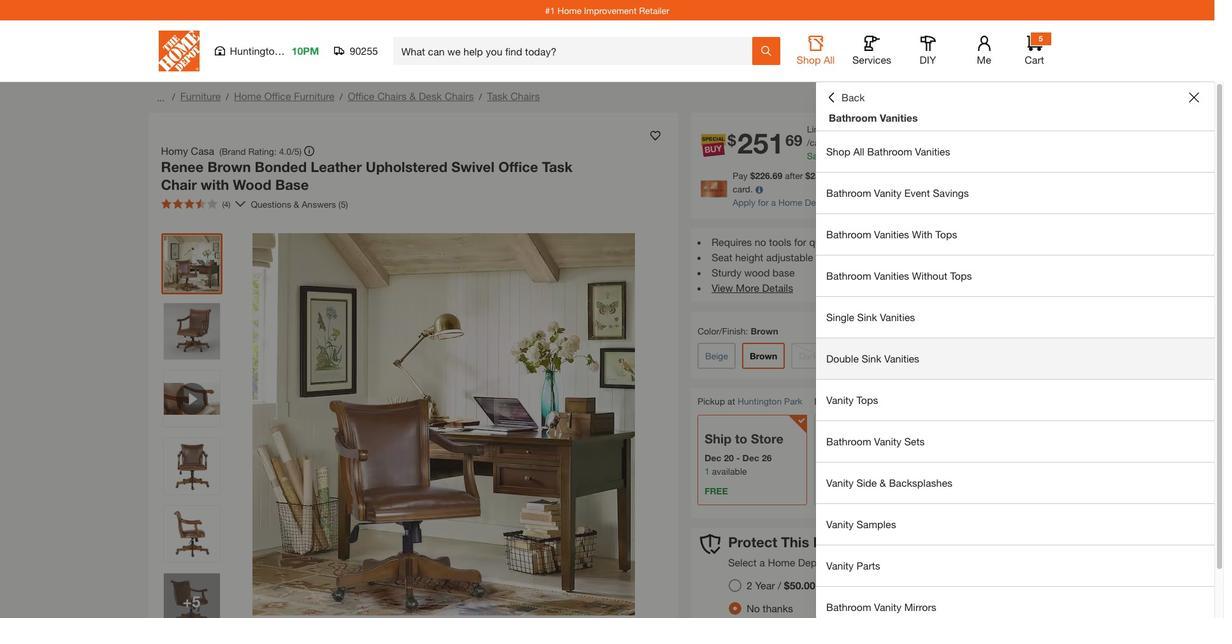 Task type: vqa. For each thing, say whether or not it's contained in the screenshot.
for to the right
yes



Task type: locate. For each thing, give the bounding box(es) containing it.
huntington
[[230, 45, 280, 57], [738, 396, 782, 407]]

card.
[[733, 184, 753, 194]]

0 horizontal spatial chairs
[[377, 90, 407, 102]]

without
[[912, 270, 948, 282]]

rating:
[[248, 146, 277, 157]]

protect this item select a home depot protection plan by allstate for:
[[728, 534, 967, 569]]

vanity up the 22 on the right bottom of the page
[[874, 436, 902, 448]]

1 vertical spatial for
[[794, 236, 807, 248]]

park left delivering
[[784, 396, 803, 407]]

brown down color/finish : brown
[[750, 351, 777, 362]]

apply now image
[[701, 181, 733, 197]]

with
[[201, 176, 229, 193]]

1 vertical spatial sink
[[862, 353, 882, 365]]

back
[[842, 91, 865, 103]]

tops right delivering
[[857, 394, 878, 406]]

1 horizontal spatial shop
[[826, 145, 851, 158]]

0 horizontal spatial 25
[[811, 170, 820, 181]]

beige button
[[698, 343, 736, 369]]

1 horizontal spatial to
[[856, 396, 864, 407]]

0 horizontal spatial free
[[705, 486, 728, 497]]

bathroom vanity event savings link
[[816, 173, 1215, 214]]

0 horizontal spatial all
[[824, 54, 835, 66]]

office
[[264, 90, 291, 102], [348, 90, 375, 102], [499, 159, 538, 175]]

a right select on the right
[[760, 557, 765, 569]]

apply for a home depot consumer card link
[[733, 197, 895, 208]]

a
[[1021, 170, 1025, 181], [771, 197, 776, 208], [760, 557, 765, 569]]

sink inside "link"
[[857, 311, 877, 323]]

1 horizontal spatial furniture
[[294, 90, 335, 102]]

home right #1
[[558, 5, 582, 16]]

apply
[[733, 197, 756, 208]]

ship
[[705, 432, 732, 446]]

2
[[747, 580, 753, 592]]

1 horizontal spatial free
[[821, 486, 845, 497]]

a down 226.69
[[771, 197, 776, 208]]

0 horizontal spatial furniture
[[180, 90, 221, 102]]

homy
[[161, 145, 188, 157]]

furniture link
[[180, 90, 221, 102]]

home inside protect this item select a home depot protection plan by allstate for:
[[768, 557, 795, 569]]

sink
[[857, 311, 877, 323], [862, 353, 882, 365]]

shop inside button
[[797, 54, 821, 66]]

0 horizontal spatial dec
[[705, 453, 722, 464]]

wood
[[233, 176, 271, 193]]

task inside the renee brown bonded leather upholstered swivel office task chair with wood base
[[542, 159, 573, 175]]

1 horizontal spatial office
[[348, 90, 375, 102]]

vanities left with
[[874, 228, 909, 240]]

samples
[[857, 518, 896, 531]]

25
[[852, 150, 862, 161], [811, 170, 820, 181]]

411
[[843, 137, 858, 148]]

1 chairs from the left
[[377, 90, 407, 102]]

0 horizontal spatial shop
[[797, 54, 821, 66]]

all inside 'menu'
[[853, 145, 865, 158]]

1 vertical spatial park
[[784, 396, 803, 407]]

$ left 251
[[728, 132, 736, 149]]

dec left the 22 on the right bottom of the page
[[853, 453, 870, 464]]

brown homy casa task chairs renee 64.0 image
[[164, 236, 220, 292]]

shop for shop all
[[797, 54, 821, 66]]

office inside the renee brown bonded leather upholstered swivel office task chair with wood base
[[499, 159, 538, 175]]

vanity left 90255 link
[[826, 394, 854, 406]]

brown homy casa task chairs renee e1.1 image
[[164, 304, 220, 360]]

bathroom for bathroom vanities with tops
[[826, 228, 871, 240]]

home down after
[[779, 197, 803, 208]]

park up home office furniture link
[[283, 45, 304, 57]]

color/finish
[[698, 326, 746, 337]]

bathroom for bathroom vanities without tops
[[826, 270, 871, 282]]

diy
[[920, 54, 936, 66]]

1 horizontal spatial 25
[[852, 150, 862, 161]]

no
[[747, 603, 760, 615]]

vanity down friday,
[[826, 477, 854, 489]]

brown button
[[742, 343, 785, 369]]

1 horizontal spatial dec
[[743, 453, 759, 464]]

brown down (brand
[[208, 159, 251, 175]]

sink right 'double'
[[862, 353, 882, 365]]

all for shop all
[[824, 54, 835, 66]]

2 horizontal spatial office
[[499, 159, 538, 175]]

limit 20 per order /carton $ 411 . 94 save $ 160 . 25 ( 39 %)
[[807, 124, 888, 161]]

1 vertical spatial .
[[849, 150, 852, 161]]

1 vertical spatial to
[[735, 432, 747, 446]]

tops
[[936, 228, 957, 240], [950, 270, 972, 282], [857, 394, 878, 406]]

bathroom vanity sets
[[826, 436, 925, 448]]

0 vertical spatial &
[[410, 90, 416, 102]]

0 vertical spatial 25
[[852, 150, 862, 161]]

. down '411'
[[849, 150, 852, 161]]

huntington right the at
[[738, 396, 782, 407]]

/ down 90255 button
[[340, 91, 343, 102]]

bathroom down and
[[826, 270, 871, 282]]

the home depot logo image
[[158, 31, 199, 71]]

& left the desk
[[410, 90, 416, 102]]

69
[[786, 132, 803, 149]]

free for friday,
[[821, 486, 845, 497]]

/ right furniture link
[[226, 91, 229, 102]]

$ right save
[[829, 150, 834, 161]]

sink right the single on the right of page
[[857, 311, 877, 323]]

dec right -
[[743, 453, 759, 464]]

to inside ship to store dec 20 - dec 26 1 available
[[735, 432, 747, 446]]

90255 up ... / furniture / home office furniture / office chairs & desk chairs / task chairs at top
[[350, 45, 378, 57]]

task
[[487, 90, 508, 102], [542, 159, 573, 175]]

bathroom vanity sets link
[[816, 422, 1215, 462]]

What can we help you find today? search field
[[401, 38, 752, 64]]

0 vertical spatial a
[[1021, 170, 1025, 181]]

vanity up the item at the right of the page
[[826, 518, 854, 531]]

0 vertical spatial shop
[[797, 54, 821, 66]]

2 vertical spatial &
[[880, 477, 886, 489]]

25 left off
[[811, 170, 820, 181]]

1 vertical spatial a
[[771, 197, 776, 208]]

$ right after
[[806, 170, 811, 181]]

... button
[[155, 89, 167, 106]]

furniture right ... button
[[180, 90, 221, 102]]

free
[[705, 486, 728, 497], [821, 486, 845, 497]]

0 vertical spatial brown
[[208, 159, 251, 175]]

office chairs & desk chairs link
[[348, 90, 474, 102]]

plan
[[879, 557, 899, 569]]

vanities up 90255 link
[[884, 353, 920, 365]]

vanity left mirrors
[[874, 601, 902, 613]]

brown
[[208, 159, 251, 175], [751, 326, 778, 337], [750, 351, 777, 362]]

a inside your total qualifying purchase upon opening a new card.
[[1021, 170, 1025, 181]]

to inside delivering to 90255
[[856, 396, 864, 407]]

/ inside option group
[[778, 580, 781, 592]]

vanity inside vanity tops link
[[826, 394, 854, 406]]

shop all button
[[796, 36, 836, 66]]

dec up 1
[[705, 453, 722, 464]]

1 vertical spatial brown
[[751, 326, 778, 337]]

all up back button
[[824, 54, 835, 66]]

1 vertical spatial shop
[[826, 145, 851, 158]]

...
[[157, 92, 165, 103]]

double
[[826, 353, 859, 365]]

limit
[[807, 124, 826, 135]]

& inside ... / furniture / home office furniture / office chairs & desk chairs / task chairs
[[410, 90, 416, 102]]

2 horizontal spatial chairs
[[511, 90, 540, 102]]

adjustable
[[766, 251, 813, 263]]

shop for shop all bathroom vanities
[[826, 145, 851, 158]]

. down order
[[858, 137, 860, 148]]

0 vertical spatial 90255
[[350, 45, 378, 57]]

1 vertical spatial 20
[[724, 453, 734, 464]]

bathroom vanities
[[829, 112, 918, 124]]

90255 inside button
[[350, 45, 378, 57]]

bathroom up friday,
[[826, 436, 871, 448]]

0 vertical spatial 20
[[829, 124, 839, 135]]

20
[[829, 124, 839, 135], [724, 453, 734, 464]]

dec inside delivery friday, dec 22
[[853, 453, 870, 464]]

0 vertical spatial tops
[[936, 228, 957, 240]]

new
[[1028, 170, 1044, 181]]

home up 2 year / $50.00
[[768, 557, 795, 569]]

& down "base"
[[294, 199, 299, 209]]

vanity down qualifying at right
[[874, 187, 902, 199]]

after
[[785, 170, 803, 181]]

feedback link image
[[1207, 216, 1224, 284]]

0 vertical spatial to
[[856, 396, 864, 407]]

shop
[[797, 54, 821, 66], [826, 145, 851, 158]]

free down friday,
[[821, 486, 845, 497]]

depot down the item at the right of the page
[[798, 557, 826, 569]]

with
[[912, 228, 933, 240]]

2 vertical spatial tops
[[857, 394, 878, 406]]

1 vertical spatial depot
[[798, 557, 826, 569]]

bathroom inside "link"
[[826, 436, 871, 448]]

0 horizontal spatial a
[[760, 557, 765, 569]]

1 free from the left
[[705, 486, 728, 497]]

0 horizontal spatial &
[[294, 199, 299, 209]]

(brand rating: 4.0 /5)
[[219, 146, 302, 157]]

0 horizontal spatial .
[[849, 150, 852, 161]]

bathroom down consumer
[[826, 228, 871, 240]]

3 dec from the left
[[853, 453, 870, 464]]

1 horizontal spatial 90255
[[867, 397, 891, 407]]

opening
[[986, 170, 1018, 181]]

answers
[[302, 199, 336, 209]]

0 horizontal spatial for
[[758, 197, 769, 208]]

#1 home improvement retailer
[[545, 5, 669, 16]]

20 left -
[[724, 453, 734, 464]]

free down 1
[[705, 486, 728, 497]]

0 horizontal spatial 90255
[[350, 45, 378, 57]]

to up -
[[735, 432, 747, 446]]

bathroom vanities without tops
[[826, 270, 972, 282]]

all left 39
[[853, 145, 865, 158]]

2 free from the left
[[821, 486, 845, 497]]

tops inside bathroom vanities without tops link
[[950, 270, 972, 282]]

0 horizontal spatial park
[[283, 45, 304, 57]]

bathroom down vanity parts
[[826, 601, 871, 613]]

vanities down assembly
[[874, 270, 909, 282]]

2 horizontal spatial dec
[[853, 453, 870, 464]]

to
[[856, 396, 864, 407], [735, 432, 747, 446]]

office right swivel on the left top of the page
[[499, 159, 538, 175]]

to left 90255 link
[[856, 396, 864, 407]]

office down huntington park at the top of the page
[[264, 90, 291, 102]]

1 horizontal spatial huntington
[[738, 396, 782, 407]]

1 furniture from the left
[[180, 90, 221, 102]]

vanity down the item at the right of the page
[[826, 560, 854, 572]]

all inside button
[[824, 54, 835, 66]]

0 horizontal spatial to
[[735, 432, 747, 446]]

brown right :
[[751, 326, 778, 337]]

0 vertical spatial task
[[487, 90, 508, 102]]

2 vertical spatial brown
[[750, 351, 777, 362]]

quick
[[809, 236, 834, 248]]

bathroom down your
[[826, 187, 871, 199]]

brown homy casa task chairs renee 4f.3 image
[[164, 506, 220, 562]]

0 horizontal spatial office
[[264, 90, 291, 102]]

double sink vanities
[[826, 353, 920, 365]]

delivering
[[814, 396, 854, 407]]

pay
[[733, 170, 748, 181]]

1 vertical spatial task
[[542, 159, 573, 175]]

for down info image
[[758, 197, 769, 208]]

1 vertical spatial tops
[[950, 270, 972, 282]]

tops inside bathroom vanities with tops link
[[936, 228, 957, 240]]

0 horizontal spatial huntington
[[230, 45, 280, 57]]

vanities down bathroom vanities without tops
[[880, 311, 915, 323]]

huntington left 10pm
[[230, 45, 280, 57]]

menu
[[816, 131, 1215, 619]]

vanities right order
[[880, 112, 918, 124]]

for up "adjustable" on the top right of page
[[794, 236, 807, 248]]

0 horizontal spatial task
[[487, 90, 508, 102]]

90255 up bathroom vanity sets
[[867, 397, 891, 407]]

2 furniture from the left
[[294, 90, 335, 102]]

2 horizontal spatial &
[[880, 477, 886, 489]]

a left new
[[1021, 170, 1025, 181]]

25 left (
[[852, 150, 862, 161]]

1 vertical spatial all
[[853, 145, 865, 158]]

$ right pay
[[750, 170, 755, 181]]

1 horizontal spatial 20
[[829, 124, 839, 135]]

side
[[857, 477, 877, 489]]

1 horizontal spatial chairs
[[445, 90, 474, 102]]

0 vertical spatial sink
[[857, 311, 877, 323]]

furniture
[[180, 90, 221, 102], [294, 90, 335, 102]]

bathroom down back
[[829, 112, 877, 124]]

0 vertical spatial huntington
[[230, 45, 280, 57]]

option group
[[724, 575, 826, 619]]

& right side
[[880, 477, 886, 489]]

$
[[728, 132, 736, 149], [838, 137, 843, 148], [829, 150, 834, 161], [750, 170, 755, 181], [806, 170, 811, 181]]

90255 link
[[867, 395, 891, 409]]

bathroom right (
[[867, 145, 912, 158]]

1 horizontal spatial park
[[784, 396, 803, 407]]

bathroom
[[829, 112, 877, 124], [867, 145, 912, 158], [826, 187, 871, 199], [826, 228, 871, 240], [826, 270, 871, 282], [826, 436, 871, 448], [826, 601, 871, 613]]

furniture down 10pm
[[294, 90, 335, 102]]

office down 90255 button
[[348, 90, 375, 102]]

swivel
[[451, 159, 495, 175]]

/ right year
[[778, 580, 781, 592]]

info image
[[755, 186, 763, 194]]

tops for bathroom vanities without tops
[[950, 270, 972, 282]]

& inside 'menu'
[[880, 477, 886, 489]]

2 vertical spatial a
[[760, 557, 765, 569]]

tops right without at the top right of page
[[950, 270, 972, 282]]

save
[[807, 150, 827, 161]]

$ inside $ 251 69
[[728, 132, 736, 149]]

pickup
[[698, 396, 725, 407]]

tops right with
[[936, 228, 957, 240]]

1 horizontal spatial &
[[410, 90, 416, 102]]

20 inside limit 20 per order /carton $ 411 . 94 save $ 160 . 25 ( 39 %)
[[829, 124, 839, 135]]

huntington park
[[230, 45, 304, 57]]

1 vertical spatial &
[[294, 199, 299, 209]]

2 horizontal spatial a
[[1021, 170, 1025, 181]]

questions
[[251, 199, 291, 209]]

1 horizontal spatial for
[[794, 236, 807, 248]]

0 vertical spatial .
[[858, 137, 860, 148]]

1 horizontal spatial task
[[542, 159, 573, 175]]

1 vertical spatial 25
[[811, 170, 820, 181]]

1 horizontal spatial all
[[853, 145, 865, 158]]

beige
[[705, 351, 728, 362]]

0 horizontal spatial 20
[[724, 453, 734, 464]]

1 vertical spatial 90255
[[867, 397, 891, 407]]

2 dec from the left
[[743, 453, 759, 464]]

0 vertical spatial all
[[824, 54, 835, 66]]

20 left per
[[829, 124, 839, 135]]

pay $ 226.69 after $ 25 off
[[733, 170, 841, 181]]

home right furniture link
[[234, 90, 261, 102]]

depot down off
[[805, 197, 829, 208]]

option group containing 2 year /
[[724, 575, 826, 619]]

depot
[[805, 197, 829, 208], [798, 557, 826, 569]]

bonded
[[255, 159, 307, 175]]



Task type: describe. For each thing, give the bounding box(es) containing it.
1 dec from the left
[[705, 453, 722, 464]]

vanity tops link
[[816, 380, 1215, 421]]

requires
[[712, 236, 752, 248]]

bathroom for bathroom vanities
[[829, 112, 877, 124]]

requires no tools for quick and easy assembly seat height adjustable sturdy wood base view more details
[[712, 236, 924, 294]]

delivery friday, dec 22
[[821, 432, 882, 464]]

251
[[737, 127, 784, 161]]

for inside 'requires no tools for quick and easy assembly seat height adjustable sturdy wood base view more details'
[[794, 236, 807, 248]]

90255 button
[[334, 45, 378, 57]]

to for 90255
[[856, 396, 864, 407]]

purchase
[[924, 170, 961, 181]]

bathroom for bathroom vanity sets
[[826, 436, 871, 448]]

10pm
[[292, 45, 319, 57]]

bathroom vanities with tops link
[[816, 214, 1215, 255]]

226.69
[[755, 170, 783, 181]]

upon
[[963, 170, 983, 181]]

diy button
[[908, 36, 949, 66]]

mirrors
[[904, 601, 937, 613]]

brown inside button
[[750, 351, 777, 362]]

chair
[[161, 176, 197, 193]]

sink for single
[[857, 311, 877, 323]]

shop all bathroom vanities
[[826, 145, 950, 158]]

1 horizontal spatial a
[[771, 197, 776, 208]]

event
[[904, 187, 930, 199]]

drawer close image
[[1189, 92, 1199, 103]]

easy
[[857, 236, 878, 248]]

6316524675112 image
[[164, 371, 220, 427]]

shop all
[[797, 54, 835, 66]]

apply for a home depot consumer card
[[733, 197, 895, 208]]

no
[[755, 236, 766, 248]]

store
[[751, 432, 784, 446]]

free for to
[[705, 486, 728, 497]]

brown homy casa task chairs renee c3.2 image
[[164, 439, 220, 495]]

bathroom vanities without tops link
[[816, 256, 1215, 297]]

39
[[866, 150, 876, 161]]

vanity inside bathroom vanity sets "link"
[[874, 436, 902, 448]]

20 inside ship to store dec 20 - dec 26 1 available
[[724, 453, 734, 464]]

sets
[[904, 436, 925, 448]]

backsplashes
[[889, 477, 953, 489]]

25 inside limit 20 per order /carton $ 411 . 94 save $ 160 . 25 ( 39 %)
[[852, 150, 862, 161]]

savings
[[933, 187, 969, 199]]

vanity parts link
[[816, 546, 1215, 587]]

1 horizontal spatial .
[[858, 137, 860, 148]]

height
[[735, 251, 764, 263]]

5
[[1039, 34, 1043, 43]]

available
[[712, 466, 747, 477]]

homy casa link
[[161, 143, 219, 159]]

brown inside the renee brown bonded leather upholstered swivel office task chair with wood base
[[208, 159, 251, 175]]

details
[[762, 282, 793, 294]]

22
[[872, 453, 882, 464]]

pickup at huntington park
[[698, 396, 803, 407]]

task inside ... / furniture / home office furniture / office chairs & desk chairs / task chairs
[[487, 90, 508, 102]]

$ 251 69
[[728, 127, 803, 161]]

bathroom for bathroom vanity event savings
[[826, 187, 871, 199]]

3 chairs from the left
[[511, 90, 540, 102]]

2 chairs from the left
[[445, 90, 474, 102]]

order
[[857, 124, 878, 135]]

0 vertical spatial for
[[758, 197, 769, 208]]

delivering to 90255
[[814, 396, 891, 407]]

bathroom vanity mirrors
[[826, 601, 937, 613]]

1
[[705, 466, 710, 477]]

(5)
[[338, 199, 348, 209]]

item
[[813, 534, 843, 551]]

bathroom vanity event savings
[[826, 187, 969, 199]]

home inside ... / furniture / home office furniture / office chairs & desk chairs / task chairs
[[234, 90, 261, 102]]

3.5 stars image
[[161, 199, 217, 209]]

$ up 160
[[838, 137, 843, 148]]

homy casa
[[161, 145, 214, 157]]

0 vertical spatial park
[[283, 45, 304, 57]]

consumer
[[832, 197, 873, 208]]

more
[[736, 282, 760, 294]]

vanity inside bathroom vanity event savings link
[[874, 187, 902, 199]]

... / furniture / home office furniture / office chairs & desk chairs / task chairs
[[155, 90, 540, 103]]

by
[[901, 557, 913, 569]]

tops inside vanity tops link
[[857, 394, 878, 406]]

me button
[[964, 36, 1005, 66]]

bathroom vanity mirrors link
[[816, 587, 1215, 619]]

160
[[834, 150, 849, 161]]

no thanks
[[747, 603, 793, 615]]

brown homy casa task chairs renee 1f.4 image
[[164, 574, 220, 619]]

per
[[841, 124, 854, 135]]

friday,
[[821, 453, 850, 464]]

sink for double
[[862, 353, 882, 365]]

home office furniture link
[[234, 90, 335, 102]]

huntington park button
[[738, 396, 803, 407]]

vanity side & backsplashes
[[826, 477, 953, 489]]

ship to store dec 20 - dec 26 1 available
[[705, 432, 784, 477]]

bathroom vanities with tops
[[826, 228, 957, 240]]

0 vertical spatial depot
[[805, 197, 829, 208]]

94
[[860, 137, 870, 148]]

base
[[773, 267, 795, 279]]

card
[[876, 197, 895, 208]]

protection
[[829, 557, 876, 569]]

all for shop all bathroom vanities
[[853, 145, 865, 158]]

/ right ...
[[172, 91, 175, 102]]

services
[[853, 54, 891, 66]]

depot inside protect this item select a home depot protection plan by allstate for:
[[798, 557, 826, 569]]

#1
[[545, 5, 555, 16]]

/ left task chairs link
[[479, 91, 482, 102]]

vanity parts
[[826, 560, 880, 572]]

a inside protect this item select a home depot protection plan by allstate for:
[[760, 557, 765, 569]]

total
[[863, 170, 881, 181]]

vanity tops
[[826, 394, 878, 406]]

vanity inside vanity parts link
[[826, 560, 854, 572]]

single
[[826, 311, 855, 323]]

retailer
[[639, 5, 669, 16]]

wood
[[744, 267, 770, 279]]

color/finish : brown
[[698, 326, 778, 337]]

2 year / $50.00
[[747, 580, 815, 592]]

your
[[843, 170, 861, 181]]

upholstered
[[366, 159, 448, 175]]

vanities up the purchase
[[915, 145, 950, 158]]

to for store
[[735, 432, 747, 446]]

base
[[275, 176, 309, 193]]

90255 inside delivering to 90255
[[867, 397, 891, 407]]

view more details link
[[712, 282, 793, 294]]

bathroom for bathroom vanity mirrors
[[826, 601, 871, 613]]

tops for bathroom vanities with tops
[[936, 228, 957, 240]]

vanity inside 'vanity samples' link
[[826, 518, 854, 531]]

(4) link
[[156, 194, 246, 214]]

:
[[746, 326, 748, 337]]

menu containing shop all bathroom vanities
[[816, 131, 1215, 619]]

vanity inside bathroom vanity mirrors link
[[874, 601, 902, 613]]

cart
[[1025, 54, 1044, 66]]

services button
[[852, 36, 892, 66]]

1 vertical spatial huntington
[[738, 396, 782, 407]]

4.0
[[279, 146, 292, 157]]

double sink vanities link
[[816, 339, 1215, 379]]

vanity inside vanity side & backsplashes link
[[826, 477, 854, 489]]

vanities inside "link"
[[880, 311, 915, 323]]

vanity samples link
[[816, 504, 1215, 545]]



